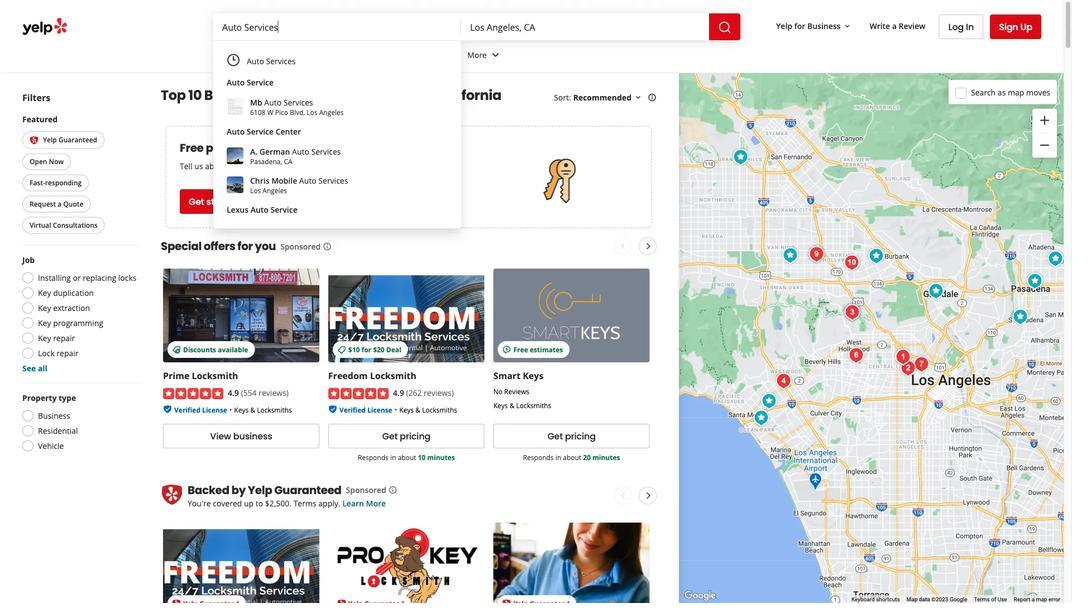 Task type: locate. For each thing, give the bounding box(es) containing it.
previous image for next image
[[616, 240, 630, 253]]

up
[[1021, 20, 1033, 33]]

license for freedom
[[368, 405, 392, 414]]

responds
[[358, 453, 389, 462], [523, 453, 554, 462]]

verified license right 16 verified v2 icon
[[174, 405, 227, 414]]

license up view
[[202, 405, 227, 414]]

4.9 left '(262'
[[393, 387, 404, 398]]

repair up lock repair
[[53, 333, 75, 343]]

0 vertical spatial yelp
[[777, 20, 793, 31]]

0 horizontal spatial more
[[366, 498, 386, 509]]

1 horizontal spatial more
[[468, 49, 487, 60]]

map left error
[[1037, 596, 1048, 603]]

auto inside a. german auto services pasadena, ca
[[292, 146, 309, 157]]

verified right 16 verified v2 image
[[340, 405, 366, 414]]

get pricing button
[[328, 424, 485, 449], [494, 424, 650, 449]]

0 horizontal spatial map
[[1008, 87, 1025, 98]]

24 chevron down v2 image for more
[[489, 48, 503, 62]]

0 horizontal spatial 4.9
[[228, 387, 239, 398]]

locksmith down deal
[[370, 370, 417, 382]]

backed by yelp guaranteed
[[188, 482, 342, 498]]

1 horizontal spatial map
[[1037, 596, 1048, 603]]

1 4.9 from the left
[[228, 387, 239, 398]]

10
[[188, 86, 202, 105], [418, 453, 426, 462]]

covered
[[213, 498, 242, 509]]

locksmiths inside smart keys no reviews keys & locksmiths get pricing
[[516, 401, 551, 410]]

reviews) for prime locksmith
[[259, 387, 289, 398]]

0 vertical spatial map
[[1008, 87, 1025, 98]]

16 yelp guaranteed v2 image
[[172, 599, 181, 603], [337, 599, 346, 603], [503, 599, 511, 603]]

1 horizontal spatial 16 yelp guaranteed v2 image
[[337, 599, 346, 603]]

smart
[[494, 370, 521, 382]]

2 vertical spatial a
[[1032, 596, 1035, 603]]

ms locksmith services image
[[842, 301, 864, 324], [842, 301, 864, 324]]

key programming
[[38, 318, 103, 328]]

1 horizontal spatial free
[[514, 345, 528, 354]]

auto service center link
[[220, 121, 452, 141]]

get inside button
[[189, 196, 204, 208]]

2 license from the left
[[368, 405, 392, 414]]

1 horizontal spatial responds
[[523, 453, 554, 462]]

2 verified license from the left
[[340, 405, 392, 414]]

consultations
[[53, 221, 98, 230]]

responds down get pricing
[[358, 453, 389, 462]]

0 horizontal spatial 16 info v2 image
[[323, 242, 332, 251]]

you
[[255, 239, 276, 254]]

previous image left next icon
[[616, 489, 630, 502]]

sponsored
[[342, 161, 381, 171]]

service for auto service center
[[247, 126, 274, 137]]

about left 20
[[563, 453, 582, 462]]

get started button
[[180, 189, 247, 214]]

0 horizontal spatial verified license button
[[174, 404, 227, 415]]

report a map error link
[[1014, 596, 1061, 603]]

0 vertical spatial repair
[[53, 333, 75, 343]]

0 vertical spatial service
[[247, 77, 274, 87]]

business categories element
[[212, 40, 1042, 73]]

for for $10
[[362, 345, 371, 354]]

sponsored for special offers for you
[[280, 241, 321, 252]]

4.9 star rating image down prime locksmith link
[[163, 388, 223, 399]]

24 chevron down v2 image inside more link
[[489, 48, 503, 62]]

or
[[73, 273, 81, 283]]

in
[[390, 453, 396, 462], [556, 453, 561, 462]]

1 vertical spatial option group
[[19, 392, 139, 455]]

4 key from the top
[[38, 333, 51, 343]]

2 previous image from the top
[[616, 489, 630, 502]]

lee's key & locksmith image
[[897, 357, 920, 380]]

mb
[[250, 97, 262, 108]]

1 horizontal spatial verified
[[340, 405, 366, 414]]

& down the (554
[[250, 405, 255, 414]]

key repair
[[38, 333, 75, 343]]

fast-responding button
[[22, 175, 89, 191]]

property
[[22, 393, 57, 403]]

2 get pricing button from the left
[[494, 424, 650, 449]]

yelp for yelp for business
[[777, 20, 793, 31]]

4.9 star rating image down freedom
[[328, 388, 389, 399]]

2 horizontal spatial get
[[548, 430, 563, 443]]

reviews)
[[259, 387, 289, 398], [424, 387, 454, 398]]

previous image left next image
[[616, 240, 630, 253]]

services down the help
[[319, 175, 348, 186]]

24 chevron down v2 image right restaurants
[[267, 48, 280, 62]]

keys & locksmiths for prime locksmith
[[234, 405, 292, 414]]

free price estimates from local locksmiths image
[[531, 153, 587, 209]]

sort:
[[554, 92, 571, 103]]

Find text field
[[222, 21, 452, 33]]

log in
[[949, 21, 974, 33]]

featured
[[22, 114, 58, 124]]

more link
[[459, 40, 512, 73]]

as
[[998, 87, 1006, 98]]

us
[[195, 161, 203, 171]]

a left quote
[[58, 199, 62, 209]]

1 responds from the left
[[358, 453, 389, 462]]

2 pricing from the left
[[565, 430, 596, 443]]

auto down 24 clock v2 icon
[[227, 77, 245, 87]]

1 horizontal spatial verified license button
[[340, 404, 392, 415]]

angeles up lexus auto service
[[263, 186, 287, 195]]

2 option group from the top
[[19, 392, 139, 455]]

1 horizontal spatial 10
[[418, 453, 426, 462]]

open
[[30, 157, 47, 166]]

1 4.9 star rating image from the left
[[163, 388, 223, 399]]

group
[[1033, 109, 1057, 158]]

auto service
[[227, 77, 274, 87]]

1 vertical spatial map
[[1037, 596, 1048, 603]]

free right 16 free estimates v2 image
[[514, 345, 528, 354]]

1 horizontal spatial los
[[307, 108, 318, 117]]

1 horizontal spatial verified license
[[340, 405, 392, 414]]

1 vertical spatial terms
[[974, 596, 990, 603]]

2 minutes from the left
[[593, 453, 620, 462]]

1 vertical spatial estimates
[[530, 345, 563, 354]]

no
[[494, 387, 503, 396]]

0 horizontal spatial verified
[[174, 405, 201, 414]]

& inside smart keys no reviews keys & locksmiths get pricing
[[510, 401, 515, 410]]

1 in from the left
[[390, 453, 396, 462]]

get pricing button up responds in about 20 minutes
[[494, 424, 650, 449]]

1 minutes from the left
[[427, 453, 455, 462]]

auto
[[247, 56, 264, 66], [227, 77, 245, 87], [264, 97, 282, 108], [227, 126, 245, 137], [292, 146, 309, 157], [299, 175, 317, 186], [251, 204, 269, 215]]

report
[[1014, 596, 1031, 603]]

for
[[795, 20, 806, 31], [238, 239, 253, 254], [362, 345, 371, 354]]

1 horizontal spatial from
[[322, 161, 340, 171]]

1 vertical spatial a
[[58, 199, 62, 209]]

16 chevron down v2 image
[[843, 22, 852, 31]]

0 vertical spatial free
[[180, 140, 204, 156]]

tell
[[180, 161, 193, 171]]

for for yelp
[[795, 20, 806, 31]]

free estimates link
[[494, 269, 650, 363]]

get inside smart keys no reviews keys & locksmiths get pricing
[[548, 430, 563, 443]]

key down "key duplication"
[[38, 303, 51, 313]]

2 horizontal spatial for
[[795, 20, 806, 31]]

16 info v2 image down responds in about 10 minutes
[[389, 486, 398, 495]]

0 vertical spatial for
[[795, 20, 806, 31]]

auto down the help
[[299, 175, 317, 186]]

angeles down the near
[[319, 108, 344, 117]]

services right w
[[284, 97, 313, 108]]

1 horizontal spatial keys & locksmiths
[[399, 405, 457, 414]]

0 horizontal spatial yelp
[[43, 135, 57, 144]]

auto up get
[[292, 146, 309, 157]]

freedom locksmith image
[[806, 243, 828, 266]]

locksmiths up businesses.
[[352, 140, 416, 156]]

chris mobile auto services los angeles
[[250, 175, 348, 195]]

pricing up responds in about 10 minutes
[[400, 430, 431, 443]]

1 horizontal spatial 4.9 star rating image
[[328, 388, 389, 399]]

1 vertical spatial yelp
[[43, 135, 57, 144]]

search as map moves
[[971, 87, 1051, 98]]

service inside "link"
[[247, 126, 274, 137]]

shortcuts
[[877, 596, 900, 603]]

locksmiths down 4.9 (554 reviews)
[[257, 405, 292, 414]]

for left 'you' on the left
[[238, 239, 253, 254]]

0 vertical spatial previous image
[[616, 240, 630, 253]]

4.9 star rating image
[[163, 388, 223, 399], [328, 388, 389, 399]]

fast-
[[30, 178, 45, 187]]

2 24 chevron down v2 image from the left
[[489, 48, 503, 62]]

about right us
[[205, 161, 227, 171]]

2 4.9 from the left
[[393, 387, 404, 398]]

service up the "mb"
[[247, 77, 274, 87]]

locksmith down discounts available
[[192, 370, 238, 382]]

1 reviews) from the left
[[259, 387, 289, 398]]

16 deal v2 image
[[337, 345, 346, 354]]

1 horizontal spatial 16 info v2 image
[[389, 486, 398, 495]]

get pricing button for smart keys
[[494, 424, 650, 449]]

map right the as
[[1008, 87, 1025, 98]]

auto up price
[[227, 126, 245, 137]]

estimates up pasadena,
[[236, 140, 292, 156]]

locksmiths down "reviews" at the bottom of the page
[[516, 401, 551, 410]]

1 key from the top
[[38, 288, 51, 298]]

0 horizontal spatial minutes
[[427, 453, 455, 462]]

eric's locksmith image
[[773, 370, 795, 392]]

1 vertical spatial more
[[366, 498, 386, 509]]

verified license
[[174, 405, 227, 414], [340, 405, 392, 414]]

verified license button for prime
[[174, 404, 227, 415]]

2 horizontal spatial a
[[1032, 596, 1035, 603]]

featured group
[[20, 113, 139, 236]]

4.9
[[228, 387, 239, 398], [393, 387, 404, 398]]

1 horizontal spatial in
[[556, 453, 561, 462]]

keys & locksmiths down 4.9 (554 reviews)
[[234, 405, 292, 414]]

yelp inside the featured group
[[43, 135, 57, 144]]

more inside business categories element
[[468, 49, 487, 60]]

kevin's locksmith image
[[911, 353, 933, 376]]

get pricing button up responds in about 10 minutes
[[328, 424, 485, 449]]

sponsored up learn more link
[[346, 485, 386, 495]]

virtual consultations button
[[22, 217, 105, 234]]

24 chevron down v2 image for restaurants
[[267, 48, 280, 62]]

0 horizontal spatial in
[[390, 453, 396, 462]]

1 previous image from the top
[[616, 240, 630, 253]]

in down get pricing
[[390, 453, 396, 462]]

1 horizontal spatial &
[[416, 405, 421, 414]]

responds in about 20 minutes
[[523, 453, 620, 462]]

learn more link
[[343, 498, 386, 509]]

keys & locksmiths down 4.9 (262 reviews)
[[399, 405, 457, 414]]

option group
[[19, 254, 139, 374], [19, 392, 139, 455]]

apply.
[[319, 498, 340, 509]]

24 clock v2 image
[[227, 53, 240, 67]]

2 4.9 star rating image from the left
[[328, 388, 389, 399]]

4.9 left the (554
[[228, 387, 239, 398]]

0 horizontal spatial sponsored
[[280, 241, 321, 252]]

2 keys & locksmiths from the left
[[399, 405, 457, 414]]

estimates up smart keys link
[[530, 345, 563, 354]]

0 horizontal spatial 24 chevron down v2 image
[[267, 48, 280, 62]]

freedom
[[328, 370, 368, 382]]

terms down yelp guaranteed
[[294, 498, 317, 509]]

amp locksmith image
[[841, 252, 863, 274]]

about down get pricing
[[398, 453, 416, 462]]

keys & locksmiths for freedom locksmith
[[399, 405, 457, 414]]

1 pricing from the left
[[400, 430, 431, 443]]

2 horizontal spatial 16 yelp guaranteed v2 image
[[503, 599, 511, 603]]

1 get pricing button from the left
[[328, 424, 485, 449]]

auto inside mb auto services 6108 w pico blvd, los angeles
[[264, 97, 282, 108]]

repair down key repair
[[57, 348, 79, 359]]

0 horizontal spatial about
[[205, 161, 227, 171]]

0 horizontal spatial 16 yelp guaranteed v2 image
[[172, 599, 181, 603]]

yelp guaranteed button
[[22, 131, 104, 149]]

prime locksmith link
[[163, 370, 238, 382]]

estimates inside free price estimates from local locksmiths tell us about your project and get help from sponsored businesses.
[[236, 140, 292, 156]]

up
[[244, 498, 254, 509]]

previous image
[[616, 240, 630, 253], [616, 489, 630, 502]]

terms left of
[[974, 596, 990, 603]]

sponsored
[[280, 241, 321, 252], [346, 485, 386, 495]]

more right learn
[[366, 498, 386, 509]]

1 verified license button from the left
[[174, 404, 227, 415]]

minutes
[[427, 453, 455, 462], [593, 453, 620, 462]]

0 vertical spatial from
[[294, 140, 321, 156]]

None search field
[[213, 13, 743, 40]]

2 key from the top
[[38, 303, 51, 313]]

responds left 20
[[523, 453, 554, 462]]

responds in about 10 minutes
[[358, 453, 455, 462]]

terms
[[294, 498, 317, 509], [974, 596, 990, 603]]

16 info v2 image for backed by yelp guaranteed
[[389, 486, 398, 495]]

0 vertical spatial a
[[893, 20, 897, 31]]

24 chevron down v2 image
[[267, 48, 280, 62], [489, 48, 503, 62]]

service down chris mobile auto services los angeles
[[271, 204, 298, 215]]

free inside free estimates link
[[514, 345, 528, 354]]

minutes for freedom locksmith
[[427, 453, 455, 462]]

2 verified from the left
[[340, 405, 366, 414]]

0 vertical spatial option group
[[19, 254, 139, 374]]

you're covered up to $2,500. terms apply. learn more
[[188, 498, 386, 509]]

terms of use link
[[974, 596, 1007, 603]]

for inside button
[[795, 20, 806, 31]]

keyboard shortcuts
[[852, 596, 900, 603]]

16 info v2 image
[[323, 242, 332, 251], [389, 486, 398, 495]]

keys down '(262'
[[399, 405, 414, 414]]

2 vertical spatial service
[[271, 204, 298, 215]]

in left 20
[[556, 453, 561, 462]]

0 horizontal spatial pricing
[[400, 430, 431, 443]]

replacing
[[83, 273, 116, 283]]

1 horizontal spatial a
[[893, 20, 897, 31]]

for left 16 chevron down v2 icon
[[795, 20, 806, 31]]

©2023
[[932, 596, 949, 603]]

1 verified from the left
[[174, 405, 201, 414]]

los up lexus auto service
[[250, 186, 261, 195]]

2 in from the left
[[556, 453, 561, 462]]

0 horizontal spatial from
[[294, 140, 321, 156]]

0 horizontal spatial business
[[38, 411, 70, 421]]

job
[[22, 255, 35, 265]]

2 horizontal spatial &
[[510, 401, 515, 410]]

free up the tell
[[180, 140, 204, 156]]

from up the help
[[294, 140, 321, 156]]

$2,500.
[[265, 498, 292, 509]]

freedom locksmith
[[328, 370, 417, 382]]

more up california
[[468, 49, 487, 60]]

1 horizontal spatial sponsored
[[346, 485, 386, 495]]

1 verified license from the left
[[174, 405, 227, 414]]

review
[[899, 20, 926, 31]]

by
[[232, 482, 246, 498]]

get up responds in about 20 minutes
[[548, 430, 563, 443]]

None field
[[222, 21, 452, 33], [470, 21, 701, 33], [222, 21, 452, 33]]

learn
[[343, 498, 364, 509]]

business left 16 chevron down v2 icon
[[808, 20, 841, 31]]

16 info v2 image for special offers for you
[[323, 242, 332, 251]]

24 chevron down v2 image up california
[[489, 48, 503, 62]]

a right the write at the top right of page
[[893, 20, 897, 31]]

1 horizontal spatial locksmith
[[370, 370, 417, 382]]

verified license right 16 verified v2 image
[[340, 405, 392, 414]]

0 vertical spatial estimates
[[236, 140, 292, 156]]

keys up "reviews" at the bottom of the page
[[523, 370, 544, 382]]

services up auto service on the top
[[266, 56, 296, 66]]

pricing up 20
[[565, 430, 596, 443]]

2 vertical spatial for
[[362, 345, 371, 354]]

4.9 star rating image for prime
[[163, 388, 223, 399]]

0 vertical spatial 16 info v2 image
[[323, 242, 332, 251]]

0 horizontal spatial a
[[58, 199, 62, 209]]

1 option group from the top
[[19, 254, 139, 374]]

key zone locksmith image
[[658, 198, 681, 220]]

0 horizontal spatial verified license
[[174, 405, 227, 414]]

for right $10
[[362, 345, 371, 354]]

2 locksmith from the left
[[370, 370, 417, 382]]

0 horizontal spatial los
[[250, 186, 261, 195]]

0 horizontal spatial responds
[[358, 453, 389, 462]]

2 reviews) from the left
[[424, 387, 454, 398]]

google
[[950, 596, 968, 603]]

type
[[59, 393, 76, 403]]

24 chevron down v2 image inside restaurants "link"
[[267, 48, 280, 62]]

1 vertical spatial angeles
[[263, 186, 287, 195]]

0 horizontal spatial keys & locksmiths
[[234, 405, 292, 414]]

2 responds from the left
[[523, 453, 554, 462]]

1 horizontal spatial get pricing button
[[494, 424, 650, 449]]

& down "reviews" at the bottom of the page
[[510, 401, 515, 410]]

get
[[189, 196, 204, 208], [382, 430, 398, 443], [548, 430, 563, 443]]

in for freedom locksmith
[[390, 453, 396, 462]]

1 license from the left
[[202, 405, 227, 414]]

1 horizontal spatial yelp
[[777, 20, 793, 31]]

16 info v2 image down lexus auto service link
[[323, 242, 332, 251]]

open now button
[[22, 153, 71, 170]]

reviews) for freedom locksmith
[[424, 387, 454, 398]]

a for request
[[58, 199, 62, 209]]

budget locksmith image
[[842, 301, 864, 324]]

1 24 chevron down v2 image from the left
[[267, 48, 280, 62]]

1 16 yelp guaranteed v2 image from the left
[[172, 599, 181, 603]]

minutes down get pricing
[[427, 453, 455, 462]]

1 horizontal spatial pricing
[[565, 430, 596, 443]]

repair
[[53, 333, 75, 343], [57, 348, 79, 359]]

license down freedom locksmith "link"
[[368, 405, 392, 414]]

minutes right 20
[[593, 453, 620, 462]]

3 key from the top
[[38, 318, 51, 328]]

m&h locksmith image
[[1010, 306, 1032, 328]]

0 horizontal spatial for
[[238, 239, 253, 254]]

free inside free price estimates from local locksmiths tell us about your project and get help from sponsored businesses.
[[180, 140, 204, 156]]

1 horizontal spatial minutes
[[593, 453, 620, 462]]

0 horizontal spatial get pricing button
[[328, 424, 485, 449]]

0 horizontal spatial free
[[180, 140, 204, 156]]

key up lock
[[38, 333, 51, 343]]

from down local
[[322, 161, 340, 171]]

los right blvd,
[[307, 108, 318, 117]]

los inside mb auto services 6108 w pico blvd, los angeles
[[307, 108, 318, 117]]

0 vertical spatial sponsored
[[280, 241, 321, 252]]

offers
[[204, 239, 235, 254]]

1 horizontal spatial terms
[[974, 596, 990, 603]]

responding
[[45, 178, 82, 187]]

1 vertical spatial los
[[307, 108, 318, 117]]

1 horizontal spatial license
[[368, 405, 392, 414]]

  text field
[[222, 21, 452, 33]]

10 right top
[[188, 86, 202, 105]]

locksmiths
[[236, 86, 313, 105], [352, 140, 416, 156], [516, 401, 551, 410], [257, 405, 292, 414], [422, 405, 457, 414]]

lock
[[38, 348, 55, 359]]

0 horizontal spatial locksmith
[[192, 370, 238, 382]]

1 horizontal spatial 24 chevron down v2 image
[[489, 48, 503, 62]]

auto services link
[[220, 50, 455, 72]]

a inside button
[[58, 199, 62, 209]]

in for smart keys
[[556, 453, 561, 462]]

4.9 star rating image for freedom
[[328, 388, 389, 399]]

0 horizontal spatial 4.9 star rating image
[[163, 388, 223, 399]]

business up "residential"
[[38, 411, 70, 421]]

0 horizontal spatial estimates
[[236, 140, 292, 156]]

a right report
[[1032, 596, 1035, 603]]

verified right 16 verified v2 icon
[[174, 405, 201, 414]]

auto up auto service on the top
[[247, 56, 264, 66]]

1 vertical spatial service
[[247, 126, 274, 137]]

more
[[468, 49, 487, 60], [366, 498, 386, 509]]

1 horizontal spatial business
[[808, 20, 841, 31]]

1 vertical spatial for
[[238, 239, 253, 254]]

repair for key repair
[[53, 333, 75, 343]]

locksmiths inside free price estimates from local locksmiths tell us about your project and get help from sponsored businesses.
[[352, 140, 416, 156]]

key down the 'installing'
[[38, 288, 51, 298]]

auto right "lexus"
[[251, 204, 269, 215]]

los right the near
[[350, 86, 372, 105]]

service down 6108
[[247, 126, 274, 137]]

0 horizontal spatial 10
[[188, 86, 202, 105]]

locksmiths down 4.9 (262 reviews)
[[422, 405, 457, 414]]

4.9 (262 reviews)
[[393, 387, 454, 398]]

services up the help
[[311, 146, 341, 157]]

available
[[218, 345, 248, 354]]

minutes for smart keys
[[593, 453, 620, 462]]

get up responds in about 10 minutes
[[382, 430, 398, 443]]

business inside button
[[808, 20, 841, 31]]

& down '(262'
[[416, 405, 421, 414]]

0 horizontal spatial &
[[250, 405, 255, 414]]

verified license button right 16 verified v2 image
[[340, 404, 392, 415]]

1 locksmith from the left
[[192, 370, 238, 382]]

get left the started
[[189, 196, 204, 208]]

sponsored for backed by yelp guaranteed
[[346, 485, 386, 495]]

pls locksmith image
[[925, 280, 948, 302]]

sponsored right 'you' on the left
[[280, 241, 321, 252]]

map region
[[618, 0, 1073, 603]]

discounts available link
[[163, 269, 319, 363]]

map for moves
[[1008, 87, 1025, 98]]

reviews) right the (554
[[259, 387, 289, 398]]

of
[[992, 596, 997, 603]]

1 horizontal spatial for
[[362, 345, 371, 354]]

about for freedom locksmith
[[398, 453, 416, 462]]

reviews) right '(262'
[[424, 387, 454, 398]]

2 verified license button from the left
[[340, 404, 392, 415]]

10 down get pricing
[[418, 453, 426, 462]]

1 keys & locksmiths from the left
[[234, 405, 292, 414]]

freedom locksmith image
[[806, 243, 828, 266]]

0 horizontal spatial license
[[202, 405, 227, 414]]

free for estimates
[[514, 345, 528, 354]]

your
[[229, 161, 245, 171]]

0 vertical spatial angeles
[[319, 108, 344, 117]]

zoom in image
[[1038, 114, 1052, 127]]

verified license for prime
[[174, 405, 227, 414]]

mobile
[[272, 175, 297, 186]]

0 vertical spatial los
[[350, 86, 372, 105]]

0 horizontal spatial terms
[[294, 498, 317, 509]]

about for smart keys
[[563, 453, 582, 462]]

key up key repair
[[38, 318, 51, 328]]

0 horizontal spatial angeles
[[263, 186, 287, 195]]

1 horizontal spatial get
[[382, 430, 398, 443]]

services inside auto services 'link'
[[266, 56, 296, 66]]

0 vertical spatial more
[[468, 49, 487, 60]]

auto right the "mb"
[[264, 97, 282, 108]]



Task type: describe. For each thing, give the bounding box(es) containing it.
services inside mb auto services 6108 w pico blvd, los angeles
[[284, 97, 313, 108]]

prime locksmith
[[163, 370, 238, 382]]

use
[[998, 596, 1007, 603]]

view business link
[[163, 424, 319, 449]]

near
[[315, 86, 348, 105]]

4.9 for freedom locksmith
[[393, 387, 404, 398]]

locksmith for freedom locksmith
[[370, 370, 417, 382]]

option group containing job
[[19, 254, 139, 374]]

16 yelp guaranteed v2 image
[[30, 136, 39, 145]]

16 discount available v2 image
[[172, 345, 181, 354]]

los inside chris mobile auto services los angeles
[[250, 186, 261, 195]]

responds for smart keys
[[523, 453, 554, 462]]

see
[[22, 363, 36, 374]]

extraction
[[53, 303, 90, 313]]

about inside free price estimates from local locksmiths tell us about your project and get help from sponsored businesses.
[[205, 161, 227, 171]]

responds for freedom locksmith
[[358, 453, 389, 462]]

programming
[[53, 318, 103, 328]]

1 vertical spatial business
[[38, 411, 70, 421]]

angeles inside mb auto services 6108 w pico blvd, los angeles
[[319, 108, 344, 117]]

yelp for yelp guaranteed
[[43, 135, 57, 144]]

1 vertical spatial 10
[[418, 453, 426, 462]]

moves
[[1027, 87, 1051, 98]]

ca
[[284, 157, 293, 166]]

auto inside 'link'
[[247, 56, 264, 66]]

key extraction
[[38, 303, 90, 313]]

businesses.
[[383, 161, 425, 171]]

key for key duplication
[[38, 288, 51, 298]]

angeles,
[[375, 86, 433, 105]]

restaurants link
[[212, 40, 289, 73]]

3 16 yelp guaranteed v2 image from the left
[[503, 599, 511, 603]]

best
[[204, 86, 233, 105]]

$10 for $20 deal
[[348, 345, 401, 354]]

quote
[[63, 199, 83, 209]]

a for report
[[1032, 596, 1035, 603]]

request a quote
[[30, 199, 83, 209]]

16 verified v2 image
[[163, 405, 172, 414]]

fast-responding
[[30, 178, 82, 187]]

get pricing button for freedom locksmith
[[328, 424, 485, 449]]

open now
[[30, 157, 64, 166]]

keyboard
[[852, 596, 875, 603]]

project
[[247, 161, 273, 171]]

services inside chris mobile auto services los angeles
[[319, 175, 348, 186]]

to
[[256, 498, 263, 509]]

beverly locksmith image
[[892, 346, 915, 368]]

map data ©2023 google
[[907, 596, 968, 603]]

top 10 best locksmiths near los angeles, california
[[161, 86, 502, 105]]

keys down the (554
[[234, 405, 249, 414]]

auto inside "link"
[[227, 126, 245, 137]]

auto service center
[[227, 126, 301, 137]]

pro key locksmith image
[[730, 146, 752, 168]]

next image
[[642, 240, 655, 253]]

6108
[[250, 108, 266, 117]]

yelp for business
[[777, 20, 841, 31]]

16 free estimates v2 image
[[503, 345, 511, 354]]

4.9 (554 reviews)
[[228, 387, 289, 398]]

verified license button for freedom
[[340, 404, 392, 415]]

search image
[[718, 21, 732, 34]]

free for price
[[180, 140, 204, 156]]

discounts
[[183, 345, 216, 354]]

pricing inside get pricing button
[[400, 430, 431, 443]]

& for freedom locksmith
[[416, 405, 421, 414]]

1 vertical spatial from
[[322, 161, 340, 171]]

Near text field
[[470, 21, 701, 33]]

estimates inside free estimates link
[[530, 345, 563, 354]]

locksmiths up w
[[236, 86, 313, 105]]

map for error
[[1037, 596, 1048, 603]]

vehicle
[[38, 441, 64, 451]]

foothill lock & key image
[[1045, 248, 1067, 270]]

lexus auto service
[[227, 204, 298, 215]]

16 info v2 image
[[648, 93, 657, 102]]

get pricing
[[382, 430, 431, 443]]

ocean park lock & key image
[[750, 407, 773, 429]]

next image
[[642, 489, 655, 502]]

2 16 yelp guaranteed v2 image from the left
[[337, 599, 346, 603]]

prime locksmith image
[[780, 244, 802, 267]]

previous image for next icon
[[616, 489, 630, 502]]

locksmith for prime locksmith
[[192, 370, 238, 382]]

option group containing property type
[[19, 392, 139, 455]]

central la locksmith image
[[758, 390, 781, 413]]

free price estimates from local locksmiths tell us about your project and get help from sponsored businesses.
[[180, 140, 425, 171]]

get started
[[189, 196, 238, 208]]

smart keys no reviews keys & locksmiths get pricing
[[494, 370, 596, 443]]

property type
[[22, 393, 76, 403]]

auto inside chris mobile auto services los angeles
[[299, 175, 317, 186]]

smart keys link
[[494, 370, 544, 382]]

get for get started
[[189, 196, 204, 208]]

$10 for $20 deal link
[[328, 269, 485, 363]]

write
[[870, 20, 891, 31]]

services inside a. german auto services pasadena, ca
[[311, 146, 341, 157]]

verified for freedom
[[340, 405, 366, 414]]

sign
[[999, 20, 1019, 33]]

0 vertical spatial 10
[[188, 86, 202, 105]]

city one locksmith image
[[866, 245, 888, 267]]

see all
[[22, 363, 47, 374]]

$10
[[348, 345, 360, 354]]

key for key programming
[[38, 318, 51, 328]]

and
[[275, 161, 289, 171]]

a for write
[[893, 20, 897, 31]]

request
[[30, 199, 56, 209]]

get for get pricing
[[382, 430, 398, 443]]

4.9 for prime locksmith
[[228, 387, 239, 398]]

key for key repair
[[38, 333, 51, 343]]

verified license for freedom
[[340, 405, 392, 414]]

free estimates
[[514, 345, 563, 354]]

map
[[907, 596, 918, 603]]

2 horizontal spatial los
[[350, 86, 372, 105]]

(262
[[406, 387, 422, 398]]

see all button
[[22, 363, 47, 374]]

lexus auto service link
[[220, 199, 452, 220]]

price
[[206, 140, 234, 156]]

yelp guaranteed
[[248, 482, 342, 498]]

& for prime locksmith
[[250, 405, 255, 414]]

restaurants
[[221, 49, 264, 60]]

key duplication
[[38, 288, 94, 298]]

key for key extraction
[[38, 303, 51, 313]]

duplication
[[53, 288, 94, 298]]

smart keys image
[[1024, 270, 1047, 292]]

0 vertical spatial terms
[[294, 498, 317, 509]]

$20
[[373, 345, 385, 354]]

top
[[161, 86, 186, 105]]

keys down the no
[[494, 401, 508, 410]]

installing or replacing locks
[[38, 273, 137, 283]]

none field near
[[470, 21, 701, 33]]

all
[[38, 363, 47, 374]]

lock repair
[[38, 348, 79, 359]]

zoom out image
[[1038, 139, 1052, 152]]

center
[[276, 126, 301, 137]]

reviews
[[504, 387, 530, 396]]

angeles inside chris mobile auto services los angeles
[[263, 186, 287, 195]]

w
[[267, 108, 274, 117]]

virtual consultations
[[30, 221, 98, 230]]

auto service link
[[220, 72, 452, 92]]

write a review link
[[866, 16, 930, 36]]

repair for lock repair
[[57, 348, 79, 359]]

a. german auto services pasadena, ca
[[250, 146, 341, 166]]

a1 locksmith & keys image
[[845, 344, 868, 367]]

16 verified v2 image
[[328, 405, 337, 414]]

verified for prime
[[174, 405, 201, 414]]

service for auto service
[[247, 77, 274, 87]]

local
[[323, 140, 350, 156]]

help
[[304, 161, 320, 171]]

google image
[[682, 589, 719, 603]]

pico
[[275, 108, 288, 117]]

pricing inside smart keys no reviews keys & locksmiths get pricing
[[565, 430, 596, 443]]

license for prime
[[202, 405, 227, 414]]

auto services
[[247, 56, 296, 66]]



Task type: vqa. For each thing, say whether or not it's contained in the screenshot.
4.9 (554 reviews)
yes



